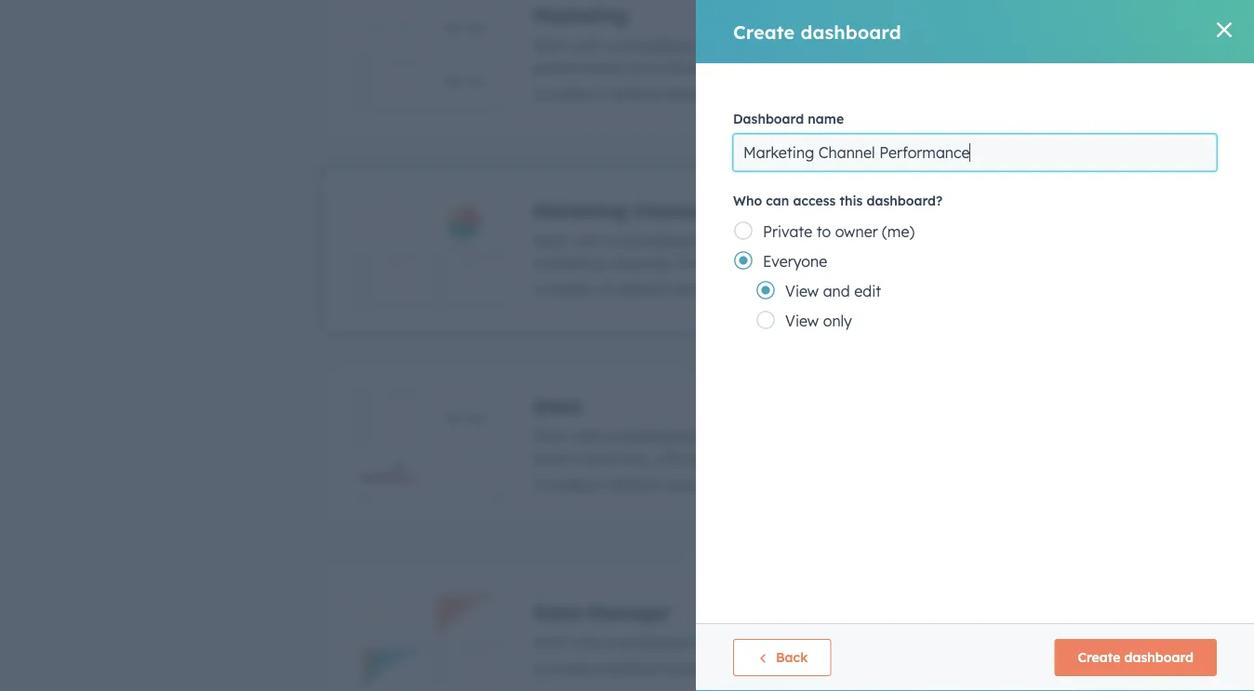 Task type: locate. For each thing, give the bounding box(es) containing it.
2 of from the top
[[700, 231, 714, 250]]

0 vertical spatial team's
[[533, 449, 580, 468]]

4 includes from the top
[[533, 659, 593, 678]]

website
[[918, 36, 972, 54]]

everyone
[[763, 252, 828, 271]]

2 a from the top
[[606, 231, 615, 250]]

team's left "activities,"
[[533, 449, 580, 468]]

5 down "activities,"
[[597, 475, 606, 494]]

1 horizontal spatial 9
[[718, 36, 727, 54]]

with up marketing
[[573, 231, 602, 250]]

your left the sales
[[883, 633, 914, 652]]

includes down manager
[[533, 659, 593, 678]]

that inside sales manager start with a dashboard of 8 reports that focus on your sales team's performance.
[[786, 633, 815, 652]]

3 a from the top
[[606, 427, 615, 445]]

3 includes from the top
[[533, 475, 593, 494]]

but
[[762, 449, 786, 468]]

view left only
[[786, 312, 819, 330]]

of up prospects
[[700, 427, 714, 445]]

can
[[766, 193, 790, 209]]

includes inside marketing channel performance start with a dashboard of 10 reports that focus on monitoring key metrics for your core marketing channels, from landing pages to social media. includes 10 default reports
[[533, 280, 593, 298]]

only
[[823, 312, 852, 330]]

and inside sales start with a dashboard of 5 reports that focus on your deals and sales. track your team's activities, with prospects but also in their deals. includes 5 default reports
[[960, 427, 987, 445]]

a up channels,
[[606, 231, 615, 250]]

their
[[839, 449, 871, 468]]

of up from
[[700, 231, 714, 250]]

a up "activities,"
[[606, 427, 615, 445]]

1 vertical spatial 10
[[597, 280, 613, 298]]

default inside marketing start with a dashboard of 9 reports that focus on your website performance. also performance and contact activity. includes 9 default reports
[[610, 84, 659, 103]]

1 start from the top
[[533, 36, 568, 54]]

0 vertical spatial 8
[[718, 633, 727, 652]]

1 horizontal spatial 8
[[718, 633, 727, 652]]

includes down "activities,"
[[533, 475, 593, 494]]

dashboard name
[[733, 111, 844, 127]]

sales
[[533, 394, 582, 417], [533, 601, 582, 624]]

team's
[[533, 449, 580, 468], [958, 633, 1005, 652]]

on up "their"
[[861, 427, 879, 445]]

2 vertical spatial and
[[960, 427, 987, 445]]

who
[[733, 193, 762, 209]]

1 horizontal spatial create dashboard
[[1078, 650, 1194, 666]]

8 left the back button on the right of the page
[[718, 633, 727, 652]]

create dashboard inside button
[[1078, 650, 1194, 666]]

1 vertical spatial create
[[1078, 650, 1121, 666]]

your inside marketing start with a dashboard of 9 reports that focus on your website performance. also performance and contact activity. includes 9 default reports
[[883, 36, 914, 54]]

1 vertical spatial performance.
[[1009, 633, 1103, 652]]

create
[[733, 20, 795, 43], [1078, 650, 1121, 666]]

default down channels,
[[617, 280, 667, 298]]

1 marketing from the top
[[533, 3, 629, 27]]

focus up name
[[819, 36, 857, 54]]

1 of from the top
[[700, 36, 714, 54]]

2 horizontal spatial and
[[960, 427, 987, 445]]

1 vertical spatial sales
[[533, 601, 582, 624]]

1 vertical spatial 8
[[597, 659, 606, 678]]

on
[[861, 36, 879, 54], [869, 231, 886, 250], [861, 427, 879, 445], [861, 633, 879, 652]]

9 up the activity.
[[718, 36, 727, 54]]

1 horizontal spatial and
[[823, 282, 850, 301]]

5
[[718, 427, 727, 445], [597, 475, 606, 494]]

0 horizontal spatial 5
[[597, 475, 606, 494]]

default down performance
[[610, 84, 659, 103]]

that inside marketing channel performance start with a dashboard of 10 reports that focus on monitoring key metrics for your core marketing channels, from landing pages to social media. includes 10 default reports
[[793, 231, 822, 250]]

1 horizontal spatial 5
[[718, 427, 727, 445]]

dashboard inside sales start with a dashboard of 5 reports that focus on your deals and sales. track your team's activities, with prospects but also in their deals. includes 5 default reports
[[620, 427, 696, 445]]

3 of from the top
[[700, 427, 714, 445]]

and
[[628, 58, 655, 77], [823, 282, 850, 301], [960, 427, 987, 445]]

marketing for channel
[[533, 199, 629, 222]]

track
[[1034, 427, 1071, 445]]

focus
[[819, 36, 857, 54], [826, 231, 864, 250], [819, 427, 857, 445], [819, 633, 857, 652]]

and right deals
[[960, 427, 987, 445]]

0 horizontal spatial 8
[[597, 659, 606, 678]]

activities,
[[584, 449, 651, 468]]

create dashboard
[[733, 20, 902, 43], [1078, 650, 1194, 666]]

on inside marketing channel performance start with a dashboard of 10 reports that focus on monitoring key metrics for your core marketing channels, from landing pages to social media. includes 10 default reports
[[869, 231, 886, 250]]

marketing up performance
[[533, 3, 629, 27]]

edit
[[855, 282, 882, 301]]

marketing inside marketing start with a dashboard of 9 reports that focus on your website performance. also performance and contact activity. includes 9 default reports
[[533, 3, 629, 27]]

1 sales from the top
[[533, 394, 582, 417]]

9
[[718, 36, 727, 54], [597, 84, 605, 103]]

0 vertical spatial to
[[817, 222, 831, 241]]

3 start from the top
[[533, 427, 568, 445]]

to inside marketing channel performance start with a dashboard of 10 reports that focus on monitoring key metrics for your core marketing channels, from landing pages to social media. includes 10 default reports
[[820, 254, 835, 272]]

a up performance
[[606, 36, 615, 54]]

with up includes 8 default reports
[[573, 633, 602, 652]]

marketing start with a dashboard of 9 reports that focus on your website performance. also performance and contact activity. includes 9 default reports
[[533, 3, 1104, 103]]

1 view from the top
[[786, 282, 819, 301]]

your left website
[[883, 36, 914, 54]]

0 vertical spatial 5
[[718, 427, 727, 445]]

dashboard
[[801, 20, 902, 43], [620, 36, 696, 54], [620, 231, 696, 250], [620, 427, 696, 445], [620, 633, 696, 652], [1125, 650, 1194, 666]]

1 horizontal spatial create
[[1078, 650, 1121, 666]]

sales inside sales start with a dashboard of 5 reports that focus on your deals and sales. track your team's activities, with prospects but also in their deals. includes 5 default reports
[[533, 394, 582, 417]]

and left contact
[[628, 58, 655, 77]]

1 vertical spatial marketing
[[533, 199, 629, 222]]

to
[[817, 222, 831, 241], [820, 254, 835, 272]]

view only
[[786, 312, 852, 330]]

marketing inside marketing channel performance start with a dashboard of 10 reports that focus on monitoring key metrics for your core marketing channels, from landing pages to social media. includes 10 default reports
[[533, 199, 629, 222]]

marketing
[[533, 3, 629, 27], [533, 199, 629, 222]]

0 horizontal spatial team's
[[533, 449, 580, 468]]

8 down manager
[[597, 659, 606, 678]]

includes
[[533, 84, 593, 103], [533, 280, 593, 298], [533, 475, 593, 494], [533, 659, 593, 678]]

5 up prospects
[[718, 427, 727, 445]]

deals.
[[875, 449, 916, 468]]

on left website
[[861, 36, 879, 54]]

start inside marketing start with a dashboard of 9 reports that focus on your website performance. also performance and contact activity. includes 9 default reports
[[533, 36, 568, 54]]

and inside marketing start with a dashboard of 9 reports that focus on your website performance. also performance and contact activity. includes 9 default reports
[[628, 58, 655, 77]]

view for view only
[[786, 312, 819, 330]]

on up social
[[869, 231, 886, 250]]

your right the for
[[1080, 231, 1111, 250]]

reports
[[731, 36, 782, 54], [663, 84, 714, 103], [739, 231, 789, 250], [671, 280, 722, 298], [731, 427, 782, 445], [663, 475, 714, 494], [731, 633, 782, 652], [664, 659, 714, 678]]

1 includes from the top
[[533, 84, 593, 103]]

4 start from the top
[[533, 633, 568, 652]]

dashboard inside button
[[1125, 650, 1194, 666]]

on left the sales
[[861, 633, 879, 652]]

your right track
[[1075, 427, 1107, 445]]

of left the back button on the right of the page
[[700, 633, 714, 652]]

10 up landing
[[718, 231, 734, 250]]

with inside marketing channel performance start with a dashboard of 10 reports that focus on monitoring key metrics for your core marketing channels, from landing pages to social media. includes 10 default reports
[[573, 231, 602, 250]]

1 a from the top
[[606, 36, 615, 54]]

a up includes 8 default reports
[[606, 633, 615, 652]]

includes down marketing
[[533, 280, 593, 298]]

to up "view and edit"
[[820, 254, 835, 272]]

10
[[718, 231, 734, 250], [597, 280, 613, 298]]

2 view from the top
[[786, 312, 819, 330]]

2 includes from the top
[[533, 280, 593, 298]]

also
[[790, 449, 818, 468]]

with
[[573, 36, 602, 54], [573, 231, 602, 250], [573, 427, 602, 445], [655, 449, 685, 468], [573, 633, 602, 652]]

of
[[700, 36, 714, 54], [700, 231, 714, 250], [700, 427, 714, 445], [700, 633, 714, 652]]

of inside sales start with a dashboard of 5 reports that focus on your deals and sales. track your team's activities, with prospects but also in their deals. includes 5 default reports
[[700, 427, 714, 445]]

0 horizontal spatial and
[[628, 58, 655, 77]]

2 sales from the top
[[533, 601, 582, 624]]

focus right back
[[819, 633, 857, 652]]

reports inside sales manager start with a dashboard of 8 reports that focus on your sales team's performance.
[[731, 633, 782, 652]]

back
[[776, 650, 808, 666]]

1 vertical spatial to
[[820, 254, 835, 272]]

social
[[839, 254, 879, 272]]

a
[[606, 36, 615, 54], [606, 231, 615, 250], [606, 427, 615, 445], [606, 633, 615, 652]]

includes down performance
[[533, 84, 593, 103]]

0 vertical spatial 10
[[718, 231, 734, 250]]

default
[[610, 84, 659, 103], [617, 280, 667, 298], [610, 475, 659, 494], [610, 659, 660, 678]]

8
[[718, 633, 727, 652], [597, 659, 606, 678]]

10 down marketing
[[597, 280, 613, 298]]

marketing
[[533, 254, 605, 272]]

1 horizontal spatial 10
[[718, 231, 734, 250]]

and up only
[[823, 282, 850, 301]]

with up performance
[[573, 36, 602, 54]]

default down "activities,"
[[610, 475, 659, 494]]

0 vertical spatial view
[[786, 282, 819, 301]]

1 horizontal spatial team's
[[958, 633, 1005, 652]]

your inside marketing channel performance start with a dashboard of 10 reports that focus on monitoring key metrics for your core marketing channels, from landing pages to social media. includes 10 default reports
[[1080, 231, 1111, 250]]

sales
[[919, 633, 954, 652]]

that inside sales start with a dashboard of 5 reports that focus on your deals and sales. track your team's activities, with prospects but also in their deals. includes 5 default reports
[[786, 427, 815, 445]]

focus up in
[[819, 427, 857, 445]]

start
[[533, 36, 568, 54], [533, 231, 568, 250], [533, 427, 568, 445], [533, 633, 568, 652]]

2 start from the top
[[533, 231, 568, 250]]

0 horizontal spatial create dashboard
[[733, 20, 902, 43]]

to down access
[[817, 222, 831, 241]]

channels,
[[609, 254, 675, 272]]

of inside marketing channel performance start with a dashboard of 10 reports that focus on monitoring key metrics for your core marketing channels, from landing pages to social media. includes 10 default reports
[[700, 231, 714, 250]]

1 vertical spatial 9
[[597, 84, 605, 103]]

that inside marketing start with a dashboard of 9 reports that focus on your website performance. also performance and contact activity. includes 9 default reports
[[786, 36, 815, 54]]

team's right the sales
[[958, 633, 1005, 652]]

4 a from the top
[[606, 633, 615, 652]]

marketing for start
[[533, 3, 629, 27]]

sales.
[[991, 427, 1030, 445]]

who can access this dashboard?
[[733, 193, 943, 209]]

0 horizontal spatial create
[[733, 20, 795, 43]]

None checkbox
[[324, 167, 1169, 332], [324, 557, 1169, 692], [324, 167, 1169, 332], [324, 557, 1169, 692]]

0 horizontal spatial 9
[[597, 84, 605, 103]]

marketing up marketing
[[533, 199, 629, 222]]

monitoring
[[890, 231, 967, 250]]

1 vertical spatial view
[[786, 312, 819, 330]]

0 vertical spatial 9
[[718, 36, 727, 54]]

includes 8 default reports
[[533, 659, 714, 678]]

focus up social
[[826, 231, 864, 250]]

view for view and edit
[[786, 282, 819, 301]]

owner
[[836, 222, 878, 241]]

0 vertical spatial performance.
[[976, 36, 1070, 54]]

sales inside sales manager start with a dashboard of 8 reports that focus on your sales team's performance.
[[533, 601, 582, 624]]

performance.
[[976, 36, 1070, 54], [1009, 633, 1103, 652]]

0 vertical spatial marketing
[[533, 3, 629, 27]]

0 vertical spatial sales
[[533, 394, 582, 417]]

1 vertical spatial team's
[[958, 633, 1005, 652]]

includes inside marketing start with a dashboard of 9 reports that focus on your website performance. also performance and contact activity. includes 9 default reports
[[533, 84, 593, 103]]

4 of from the top
[[700, 633, 714, 652]]

performance. inside marketing start with a dashboard of 9 reports that focus on your website performance. also performance and contact activity. includes 9 default reports
[[976, 36, 1070, 54]]

that
[[786, 36, 815, 54], [793, 231, 822, 250], [786, 427, 815, 445], [786, 633, 815, 652]]

view and edit
[[786, 282, 882, 301]]

8 inside sales manager start with a dashboard of 8 reports that focus on your sales team's performance.
[[718, 633, 727, 652]]

start inside sales start with a dashboard of 5 reports that focus on your deals and sales. track your team's activities, with prospects but also in their deals. includes 5 default reports
[[533, 427, 568, 445]]

your
[[883, 36, 914, 54], [1080, 231, 1111, 250], [883, 427, 914, 445], [1075, 427, 1107, 445], [883, 633, 914, 652]]

activity.
[[717, 58, 772, 77]]

view down pages
[[786, 282, 819, 301]]

of up contact
[[700, 36, 714, 54]]

1 vertical spatial and
[[823, 282, 850, 301]]

your up deals.
[[883, 427, 914, 445]]

marketing channel performance start with a dashboard of 10 reports that focus on monitoring key metrics for your core marketing channels, from landing pages to social media. includes 10 default reports
[[533, 199, 1146, 298]]

also
[[1074, 36, 1104, 54]]

1 vertical spatial create dashboard
[[1078, 650, 1194, 666]]

None checkbox
[[324, 0, 1169, 137], [324, 362, 1169, 528], [324, 0, 1169, 137], [324, 362, 1169, 528]]

view
[[786, 282, 819, 301], [786, 312, 819, 330]]

9 down performance
[[597, 84, 605, 103]]

2 marketing from the top
[[533, 199, 629, 222]]

Dashboard name text field
[[733, 134, 1217, 171]]

default inside sales start with a dashboard of 5 reports that focus on your deals and sales. track your team's activities, with prospects but also in their deals. includes 5 default reports
[[610, 475, 659, 494]]

0 vertical spatial and
[[628, 58, 655, 77]]



Task type: vqa. For each thing, say whether or not it's contained in the screenshot.


Task type: describe. For each thing, give the bounding box(es) containing it.
name
[[808, 111, 844, 127]]

close image
[[1217, 22, 1232, 37]]

dashboard inside marketing channel performance start with a dashboard of 10 reports that focus on monitoring key metrics for your core marketing channels, from landing pages to social media. includes 10 default reports
[[620, 231, 696, 250]]

start inside sales manager start with a dashboard of 8 reports that focus on your sales team's performance.
[[533, 633, 568, 652]]

key
[[971, 231, 996, 250]]

create dashboard button
[[1055, 639, 1217, 677]]

default inside marketing channel performance start with a dashboard of 10 reports that focus on monitoring key metrics for your core marketing channels, from landing pages to social media. includes 10 default reports
[[617, 280, 667, 298]]

pages
[[773, 254, 816, 272]]

0 vertical spatial create dashboard
[[733, 20, 902, 43]]

performance
[[533, 58, 624, 77]]

focus inside sales start with a dashboard of 5 reports that focus on your deals and sales. track your team's activities, with prospects but also in their deals. includes 5 default reports
[[819, 427, 857, 445]]

for
[[1056, 231, 1076, 250]]

a inside sales start with a dashboard of 5 reports that focus on your deals and sales. track your team's activities, with prospects but also in their deals. includes 5 default reports
[[606, 427, 615, 445]]

deals
[[918, 427, 956, 445]]

manager
[[588, 601, 672, 624]]

dashboard inside sales manager start with a dashboard of 8 reports that focus on your sales team's performance.
[[620, 633, 696, 652]]

with inside sales manager start with a dashboard of 8 reports that focus on your sales team's performance.
[[573, 633, 602, 652]]

with right "activities,"
[[655, 449, 685, 468]]

dashboard?
[[867, 193, 943, 209]]

focus inside marketing start with a dashboard of 9 reports that focus on your website performance. also performance and contact activity. includes 9 default reports
[[819, 36, 857, 54]]

channel
[[634, 199, 710, 222]]

performance
[[716, 199, 836, 222]]

team's inside sales start with a dashboard of 5 reports that focus on your deals and sales. track your team's activities, with prospects but also in their deals. includes 5 default reports
[[533, 449, 580, 468]]

private
[[763, 222, 813, 241]]

0 horizontal spatial 10
[[597, 280, 613, 298]]

on inside marketing start with a dashboard of 9 reports that focus on your website performance. also performance and contact activity. includes 9 default reports
[[861, 36, 879, 54]]

focus inside sales manager start with a dashboard of 8 reports that focus on your sales team's performance.
[[819, 633, 857, 652]]

media.
[[883, 254, 931, 272]]

this
[[840, 193, 863, 209]]

(me)
[[882, 222, 915, 241]]

access
[[793, 193, 836, 209]]

sales for sales manager
[[533, 601, 582, 624]]

from
[[679, 254, 712, 272]]

of inside sales manager start with a dashboard of 8 reports that focus on your sales team's performance.
[[700, 633, 714, 652]]

sales manager start with a dashboard of 8 reports that focus on your sales team's performance.
[[533, 601, 1103, 652]]

on inside sales manager start with a dashboard of 8 reports that focus on your sales team's performance.
[[861, 633, 879, 652]]

a inside marketing channel performance start with a dashboard of 10 reports that focus on monitoring key metrics for your core marketing channels, from landing pages to social media. includes 10 default reports
[[606, 231, 615, 250]]

landing
[[716, 254, 768, 272]]

your inside sales manager start with a dashboard of 8 reports that focus on your sales team's performance.
[[883, 633, 914, 652]]

back button
[[733, 639, 831, 677]]

with up "activities,"
[[573, 427, 602, 445]]

sales for sales
[[533, 394, 582, 417]]

in
[[823, 449, 835, 468]]

on inside sales start with a dashboard of 5 reports that focus on your deals and sales. track your team's activities, with prospects but also in their deals. includes 5 default reports
[[861, 427, 879, 445]]

start inside marketing channel performance start with a dashboard of 10 reports that focus on monitoring key metrics for your core marketing channels, from landing pages to social media. includes 10 default reports
[[533, 231, 568, 250]]

includes inside sales start with a dashboard of 5 reports that focus on your deals and sales. track your team's activities, with prospects but also in their deals. includes 5 default reports
[[533, 475, 593, 494]]

0 vertical spatial create
[[733, 20, 795, 43]]

metrics
[[1000, 231, 1052, 250]]

focus inside marketing channel performance start with a dashboard of 10 reports that focus on monitoring key metrics for your core marketing channels, from landing pages to social media. includes 10 default reports
[[826, 231, 864, 250]]

private to owner (me)
[[763, 222, 915, 241]]

dashboard
[[733, 111, 804, 127]]

sales start with a dashboard of 5 reports that focus on your deals and sales. track your team's activities, with prospects but also in their deals. includes 5 default reports
[[533, 394, 1107, 494]]

of inside marketing start with a dashboard of 9 reports that focus on your website performance. also performance and contact activity. includes 9 default reports
[[700, 36, 714, 54]]

with inside marketing start with a dashboard of 9 reports that focus on your website performance. also performance and contact activity. includes 9 default reports
[[573, 36, 602, 54]]

contact
[[659, 58, 713, 77]]

1 vertical spatial 5
[[597, 475, 606, 494]]

default down manager
[[610, 659, 660, 678]]

performance. inside sales manager start with a dashboard of 8 reports that focus on your sales team's performance.
[[1009, 633, 1103, 652]]

prospects
[[689, 449, 758, 468]]

dashboard inside marketing start with a dashboard of 9 reports that focus on your website performance. also performance and contact activity. includes 9 default reports
[[620, 36, 696, 54]]

a inside marketing start with a dashboard of 9 reports that focus on your website performance. also performance and contact activity. includes 9 default reports
[[606, 36, 615, 54]]

a inside sales manager start with a dashboard of 8 reports that focus on your sales team's performance.
[[606, 633, 615, 652]]

core
[[1115, 231, 1146, 250]]

create inside create dashboard button
[[1078, 650, 1121, 666]]

team's inside sales manager start with a dashboard of 8 reports that focus on your sales team's performance.
[[958, 633, 1005, 652]]



